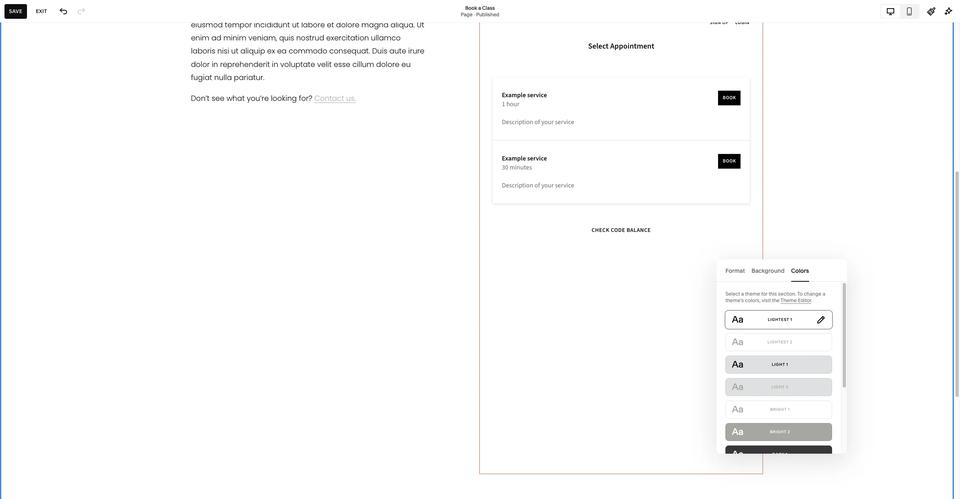 Task type: vqa. For each thing, say whether or not it's contained in the screenshot.
Lightest 1 1
yes



Task type: describe. For each thing, give the bounding box(es) containing it.
lightest for lightest 1
[[768, 318, 790, 322]]

light 1
[[772, 363, 789, 367]]

format button
[[726, 260, 745, 282]]

home
[[16, 15, 31, 21]]

section.
[[779, 291, 797, 297]]

colors
[[792, 267, 810, 275]]

editor
[[798, 298, 812, 304]]

lightest for lightest 2
[[768, 340, 789, 345]]

theme editor .
[[781, 298, 813, 304]]

aa for bright 1
[[732, 404, 744, 416]]

book a class page · published
[[461, 5, 500, 17]]

class
[[483, 5, 495, 11]]

aa for light 1
[[732, 359, 744, 371]]

page
[[461, 11, 473, 17]]

bright for bright 2
[[770, 430, 787, 435]]

save
[[9, 8, 22, 14]]

home button
[[0, 9, 40, 27]]

visit
[[762, 298, 771, 304]]

colors,
[[746, 298, 761, 304]]

2 for bright 2
[[788, 430, 791, 435]]

2 horizontal spatial a
[[823, 291, 826, 297]]

1 for dark 1
[[786, 453, 788, 457]]

dark 1
[[773, 453, 788, 457]]

aa for bright 2
[[732, 427, 744, 438]]

aa for lightest 1
[[732, 315, 744, 326]]

bright for bright 1
[[771, 408, 787, 412]]

theme editor link
[[781, 298, 812, 304]]

lightest 1
[[768, 318, 793, 322]]

colors button
[[792, 260, 810, 282]]

background button
[[752, 260, 785, 282]]

light for light 1
[[772, 363, 786, 367]]

1 for lightest 1
[[791, 318, 793, 322]]

tab list containing format
[[726, 260, 839, 282]]

a for book
[[479, 5, 481, 11]]

dark
[[773, 453, 785, 457]]

·
[[474, 11, 475, 17]]



Task type: locate. For each thing, give the bounding box(es) containing it.
select a theme for this section. to change a theme's colors, visit the
[[726, 291, 826, 304]]

aa for dark 1
[[732, 449, 744, 461]]

1
[[791, 318, 793, 322], [787, 363, 789, 367], [788, 408, 790, 412], [786, 453, 788, 457]]

a right select
[[742, 291, 744, 297]]

background
[[752, 267, 785, 275]]

1 vertical spatial tab list
[[726, 260, 839, 282]]

0 vertical spatial lightest
[[768, 318, 790, 322]]

aa for lightest 2
[[732, 337, 744, 348]]

2 down the light 1
[[786, 385, 789, 390]]

6 aa from the top
[[732, 427, 744, 438]]

lightest down the
[[768, 318, 790, 322]]

light up the light 2
[[772, 363, 786, 367]]

1 for bright 1
[[788, 408, 790, 412]]

bright 2
[[770, 430, 791, 435]]

1 down 'lightest 2'
[[787, 363, 789, 367]]

exit button
[[31, 4, 52, 19]]

2 for light 2
[[786, 385, 789, 390]]

bright 1
[[771, 408, 790, 412]]

light for light 2
[[772, 385, 785, 390]]

a for select
[[742, 291, 744, 297]]

1 right dark
[[786, 453, 788, 457]]

light up bright 1
[[772, 385, 785, 390]]

2 down bright 1
[[788, 430, 791, 435]]

bright up dark
[[770, 430, 787, 435]]

0 vertical spatial bright
[[771, 408, 787, 412]]

1 vertical spatial light
[[772, 385, 785, 390]]

for
[[762, 291, 768, 297]]

change
[[804, 291, 822, 297]]

2 vertical spatial 2
[[788, 430, 791, 435]]

bright down the light 2
[[771, 408, 787, 412]]

2 for lightest 2
[[790, 340, 793, 345]]

lightest
[[768, 318, 790, 322], [768, 340, 789, 345]]

1 aa from the top
[[732, 315, 744, 326]]

aa for light 2
[[732, 382, 744, 393]]

0 vertical spatial 2
[[790, 340, 793, 345]]

this
[[769, 291, 777, 297]]

to
[[798, 291, 803, 297]]

exit
[[36, 8, 47, 14]]

2
[[790, 340, 793, 345], [786, 385, 789, 390], [788, 430, 791, 435]]

the
[[773, 298, 780, 304]]

light
[[772, 363, 786, 367], [772, 385, 785, 390]]

tab list
[[882, 5, 919, 18], [726, 260, 839, 282]]

lightest 2
[[768, 340, 793, 345]]

5 aa from the top
[[732, 404, 744, 416]]

1 for light 1
[[787, 363, 789, 367]]

theme's
[[726, 298, 744, 304]]

0 horizontal spatial tab list
[[726, 260, 839, 282]]

0 vertical spatial tab list
[[882, 5, 919, 18]]

select
[[726, 291, 740, 297]]

1 up bright 2
[[788, 408, 790, 412]]

2 down lightest 1
[[790, 340, 793, 345]]

1 horizontal spatial tab list
[[882, 5, 919, 18]]

published
[[476, 11, 500, 17]]

light 2
[[772, 385, 789, 390]]

aa
[[732, 315, 744, 326], [732, 337, 744, 348], [732, 359, 744, 371], [732, 382, 744, 393], [732, 404, 744, 416], [732, 427, 744, 438], [732, 449, 744, 461]]

save button
[[4, 4, 27, 19]]

1 vertical spatial 2
[[786, 385, 789, 390]]

7 aa from the top
[[732, 449, 744, 461]]

a inside book a class page · published
[[479, 5, 481, 11]]

book
[[465, 5, 477, 11]]

a right the book
[[479, 5, 481, 11]]

.
[[812, 298, 813, 304]]

3 aa from the top
[[732, 359, 744, 371]]

theme
[[746, 291, 761, 297]]

2 aa from the top
[[732, 337, 744, 348]]

4 aa from the top
[[732, 382, 744, 393]]

0 vertical spatial light
[[772, 363, 786, 367]]

lightest down lightest 1
[[768, 340, 789, 345]]

bright
[[771, 408, 787, 412], [770, 430, 787, 435]]

theme
[[781, 298, 797, 304]]

1 horizontal spatial a
[[742, 291, 744, 297]]

0 horizontal spatial a
[[479, 5, 481, 11]]

a
[[479, 5, 481, 11], [742, 291, 744, 297], [823, 291, 826, 297]]

1 vertical spatial lightest
[[768, 340, 789, 345]]

1 vertical spatial bright
[[770, 430, 787, 435]]

1 down theme
[[791, 318, 793, 322]]

a right change
[[823, 291, 826, 297]]

format
[[726, 267, 745, 275]]



